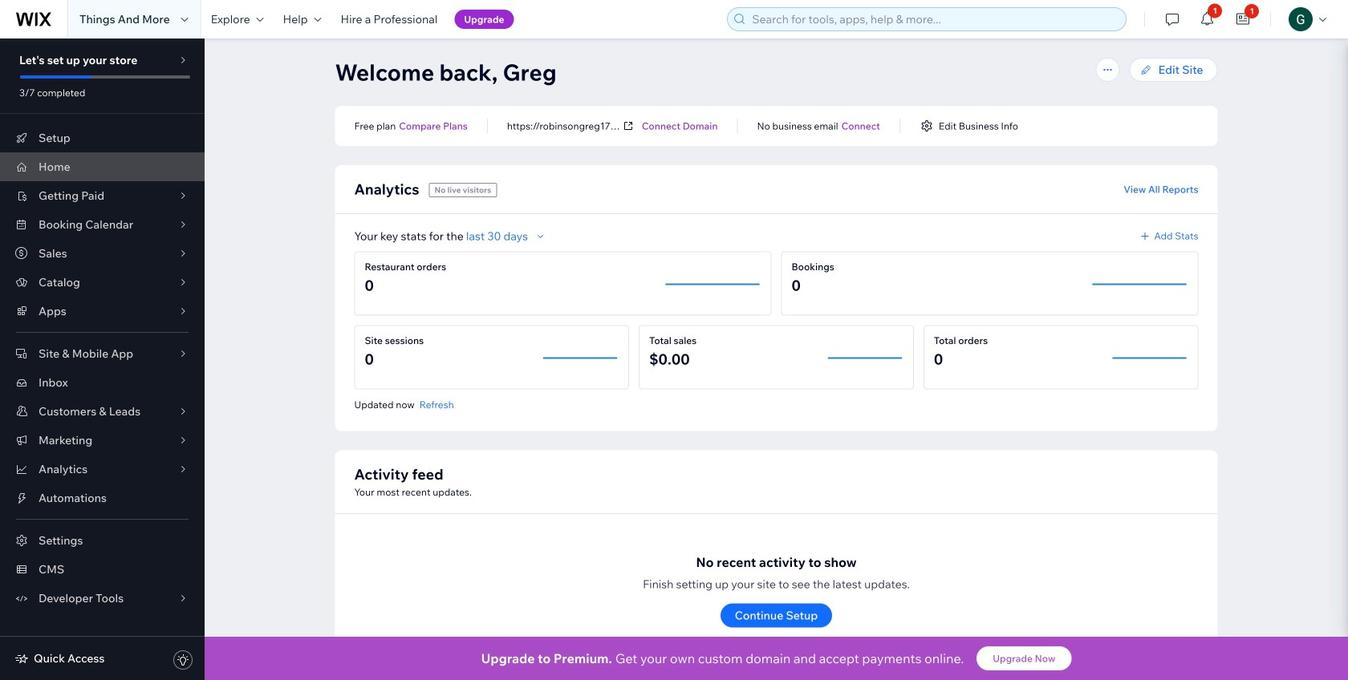 Task type: describe. For each thing, give the bounding box(es) containing it.
sidebar element
[[0, 39, 205, 681]]

Search for tools, apps, help & more... field
[[748, 8, 1122, 31]]



Task type: vqa. For each thing, say whether or not it's contained in the screenshot.
Search for tools, apps, help & more... Field
yes



